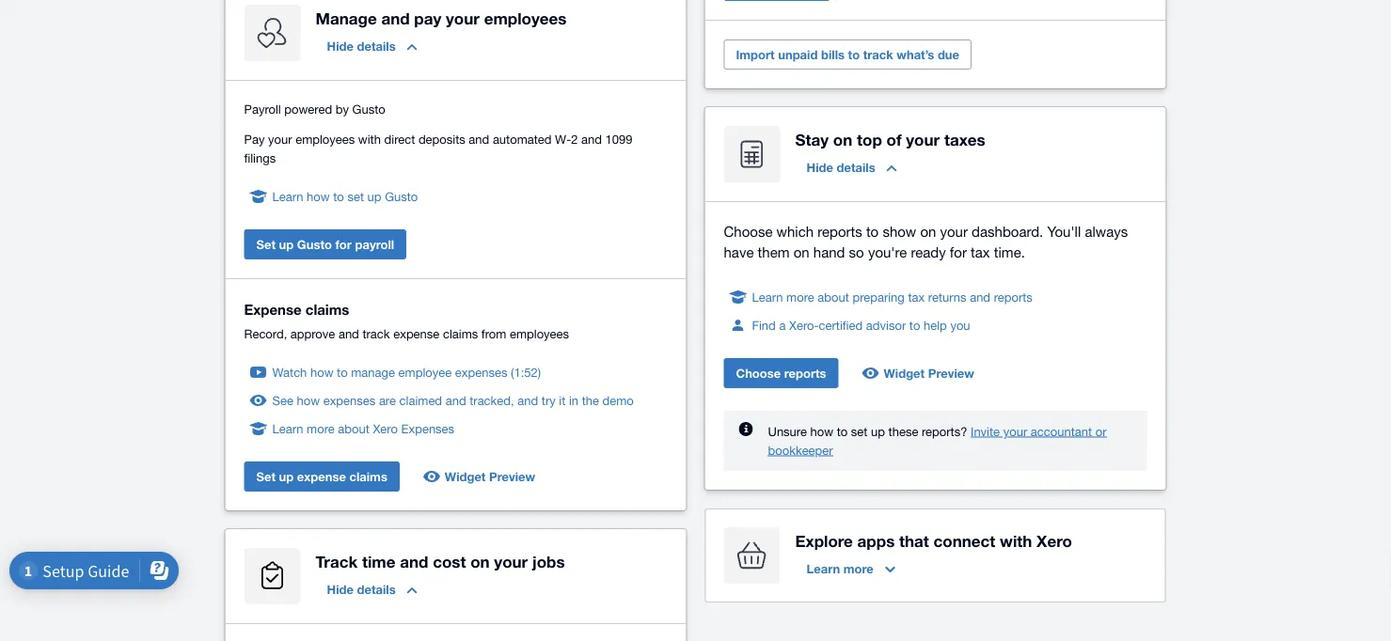 Task type: locate. For each thing, give the bounding box(es) containing it.
expense up employee
[[393, 326, 440, 341]]

gusto right by
[[352, 102, 385, 116]]

widget
[[884, 366, 925, 380], [445, 469, 486, 484]]

learn up find
[[752, 290, 783, 304]]

find a xero-certified advisor to help you
[[752, 318, 970, 332]]

choose inside button
[[736, 366, 781, 380]]

about for xero
[[338, 421, 369, 436]]

1 vertical spatial details
[[837, 160, 875, 174]]

1 horizontal spatial tax
[[971, 244, 990, 260]]

certified
[[819, 318, 863, 332]]

0 vertical spatial set
[[347, 189, 364, 204]]

2 vertical spatial more
[[843, 562, 874, 576]]

hide details button down manage
[[316, 31, 429, 61]]

0 vertical spatial widget preview
[[884, 366, 974, 380]]

payroll powered by gusto
[[244, 102, 385, 116]]

set up expense
[[256, 237, 276, 252]]

with left direct
[[358, 132, 381, 146]]

hide down track
[[327, 582, 354, 597]]

details
[[357, 39, 396, 53], [837, 160, 875, 174], [357, 582, 396, 597]]

help
[[924, 318, 947, 332]]

claimed
[[399, 393, 442, 408]]

preview down tracked,
[[489, 469, 535, 484]]

on
[[833, 130, 852, 149], [920, 223, 936, 239], [794, 244, 810, 260], [470, 552, 490, 571]]

widget preview for choose reports
[[884, 366, 974, 380]]

and inside expense claims record, approve and track expense claims from employees
[[339, 326, 359, 341]]

0 vertical spatial set
[[256, 237, 276, 252]]

learn inside button
[[807, 562, 840, 576]]

0 horizontal spatial widget
[[445, 469, 486, 484]]

expense down learn more about xero expenses link
[[297, 469, 346, 484]]

your inside invite your accountant or bookkeeper
[[1003, 424, 1027, 439]]

hide details button down top
[[795, 152, 908, 182]]

expense inside button
[[297, 469, 346, 484]]

how up bookkeeper
[[810, 424, 833, 439]]

watch how to manage employee expenses (1:52)
[[272, 365, 541, 380]]

and right 2
[[581, 132, 602, 146]]

1 vertical spatial choose
[[736, 366, 781, 380]]

so
[[849, 244, 864, 260]]

0 vertical spatial hide
[[327, 39, 354, 53]]

and left cost
[[400, 552, 428, 571]]

1 vertical spatial about
[[338, 421, 369, 436]]

more up set up expense claims
[[307, 421, 335, 436]]

hide details down manage
[[327, 39, 396, 53]]

widget preview button for set up expense claims
[[415, 462, 547, 492]]

you're
[[868, 244, 907, 260]]

1 vertical spatial hide details button
[[795, 152, 908, 182]]

about up certified
[[818, 290, 849, 304]]

learn for learn how to set up gusto
[[272, 189, 303, 204]]

0 vertical spatial hide details
[[327, 39, 396, 53]]

set up payroll at top
[[347, 189, 364, 204]]

1 vertical spatial xero
[[1037, 531, 1072, 550]]

0 vertical spatial expenses
[[455, 365, 507, 380]]

hide details for track
[[327, 582, 396, 597]]

learn
[[272, 189, 303, 204], [752, 290, 783, 304], [272, 421, 303, 436], [807, 562, 840, 576]]

how for learn
[[307, 189, 330, 204]]

up up expense
[[279, 237, 294, 252]]

and left pay
[[381, 8, 410, 27]]

tax left time.
[[971, 244, 990, 260]]

hide for track
[[327, 582, 354, 597]]

payroll
[[244, 102, 281, 116]]

the
[[582, 393, 599, 408]]

1 vertical spatial set
[[851, 424, 868, 439]]

you
[[950, 318, 970, 332]]

and
[[381, 8, 410, 27], [469, 132, 489, 146], [581, 132, 602, 146], [970, 290, 990, 304], [339, 326, 359, 341], [446, 393, 466, 408], [518, 393, 538, 408], [400, 552, 428, 571]]

0 vertical spatial claims
[[305, 301, 349, 318]]

invite your accountant or bookkeeper link
[[768, 424, 1107, 458]]

about for preparing
[[818, 290, 849, 304]]

choose inside the choose which reports to show on your dashboard. you'll always have them on hand so you're ready for tax time.
[[724, 223, 773, 239]]

claims down learn more about xero expenses link
[[349, 469, 387, 484]]

more down apps
[[843, 562, 874, 576]]

1 set from the top
[[256, 237, 276, 252]]

widget down the expenses
[[445, 469, 486, 484]]

1 horizontal spatial widget
[[884, 366, 925, 380]]

import
[[736, 47, 775, 62]]

apps
[[857, 531, 895, 550]]

how inside 'link'
[[310, 365, 333, 380]]

0 vertical spatial widget
[[884, 366, 925, 380]]

due
[[938, 47, 959, 62]]

1 vertical spatial expense
[[297, 469, 346, 484]]

choose down find
[[736, 366, 781, 380]]

for right ready
[[950, 244, 967, 260]]

taxes icon image
[[724, 126, 780, 182]]

preview
[[928, 366, 974, 380], [489, 469, 535, 484]]

preview for choose reports
[[928, 366, 974, 380]]

hide down stay at right top
[[807, 160, 833, 174]]

1 vertical spatial track
[[363, 326, 390, 341]]

projects icon image
[[244, 548, 301, 605]]

and right approve
[[339, 326, 359, 341]]

set for set up gusto for payroll
[[256, 237, 276, 252]]

expenses up learn more about xero expenses
[[323, 393, 376, 408]]

xero down are at the bottom left of page
[[373, 421, 398, 436]]

hide details down top
[[807, 160, 875, 174]]

widget preview
[[884, 366, 974, 380], [445, 469, 535, 484]]

1 vertical spatial hide
[[807, 160, 833, 174]]

0 vertical spatial employees
[[484, 8, 567, 27]]

2 vertical spatial hide details
[[327, 582, 396, 597]]

with right 'connect'
[[1000, 531, 1032, 550]]

1 vertical spatial gusto
[[385, 189, 418, 204]]

explore
[[795, 531, 853, 550]]

0 vertical spatial tax
[[971, 244, 990, 260]]

0 vertical spatial xero
[[373, 421, 398, 436]]

and right returns
[[970, 290, 990, 304]]

it
[[559, 393, 566, 408]]

advisor
[[866, 318, 906, 332]]

more
[[786, 290, 814, 304], [307, 421, 335, 436], [843, 562, 874, 576]]

1 horizontal spatial expenses
[[455, 365, 507, 380]]

set down see on the left
[[256, 469, 276, 484]]

more for learn more about preparing tax returns and reports
[[786, 290, 814, 304]]

expense
[[244, 301, 302, 318]]

gusto
[[352, 102, 385, 116], [385, 189, 418, 204], [297, 237, 332, 252]]

see how expenses are claimed and tracked, and try it in the demo link
[[272, 391, 634, 410]]

to up the you're
[[866, 223, 879, 239]]

0 horizontal spatial preview
[[489, 469, 535, 484]]

about up set up expense claims
[[338, 421, 369, 436]]

tax left returns
[[908, 290, 925, 304]]

widget preview button down the expenses
[[415, 462, 547, 492]]

1 horizontal spatial for
[[950, 244, 967, 260]]

1 vertical spatial preview
[[489, 469, 535, 484]]

1 vertical spatial tax
[[908, 290, 925, 304]]

1 horizontal spatial widget preview
[[884, 366, 974, 380]]

choose for choose which reports to show on your dashboard. you'll always have them on hand so you're ready for tax time.
[[724, 223, 773, 239]]

1 vertical spatial hide details
[[807, 160, 875, 174]]

0 vertical spatial preview
[[928, 366, 974, 380]]

with inside pay your employees with direct deposits and automated w-2 and 1099 filings
[[358, 132, 381, 146]]

details for on
[[837, 160, 875, 174]]

xero
[[373, 421, 398, 436], [1037, 531, 1072, 550]]

0 vertical spatial widget preview button
[[854, 358, 986, 388]]

learn for learn more about preparing tax returns and reports
[[752, 290, 783, 304]]

employee
[[398, 365, 452, 380]]

to inside find a xero-certified advisor to help you link
[[909, 318, 920, 332]]

details down time
[[357, 582, 396, 597]]

1 horizontal spatial widget preview button
[[854, 358, 986, 388]]

set
[[256, 237, 276, 252], [256, 469, 276, 484]]

for inside the choose which reports to show on your dashboard. you'll always have them on hand so you're ready for tax time.
[[950, 244, 967, 260]]

1 vertical spatial more
[[307, 421, 335, 436]]

how right see on the left
[[297, 393, 320, 408]]

0 vertical spatial track
[[863, 47, 893, 62]]

more inside button
[[843, 562, 874, 576]]

reports inside the choose which reports to show on your dashboard. you'll always have them on hand so you're ready for tax time.
[[818, 223, 862, 239]]

for inside button
[[335, 237, 352, 252]]

reports up "hand"
[[818, 223, 862, 239]]

2 set from the top
[[256, 469, 276, 484]]

choose reports button
[[724, 358, 839, 388]]

up inside "link"
[[367, 189, 381, 204]]

how for unsure
[[810, 424, 833, 439]]

details down top
[[837, 160, 875, 174]]

how right the watch
[[310, 365, 333, 380]]

reports down time.
[[994, 290, 1033, 304]]

employees inside pay your employees with direct deposits and automated w-2 and 1099 filings
[[295, 132, 355, 146]]

choose up have
[[724, 223, 773, 239]]

details for time
[[357, 582, 396, 597]]

1 vertical spatial widget preview
[[445, 469, 535, 484]]

reports inside button
[[784, 366, 826, 380]]

gusto inside set up gusto for payroll button
[[297, 237, 332, 252]]

widget preview down tracked,
[[445, 469, 535, 484]]

more for learn more about xero expenses
[[307, 421, 335, 436]]

choose
[[724, 223, 773, 239], [736, 366, 781, 380]]

hide for stay
[[807, 160, 833, 174]]

widget down advisor
[[884, 366, 925, 380]]

2 vertical spatial claims
[[349, 469, 387, 484]]

2 vertical spatial reports
[[784, 366, 826, 380]]

always
[[1085, 223, 1128, 239]]

0 vertical spatial with
[[358, 132, 381, 146]]

explore apps that connect with xero
[[795, 531, 1072, 550]]

0 horizontal spatial expense
[[297, 469, 346, 484]]

gusto down the learn how to set up gusto "link" at the left top of the page
[[297, 237, 332, 252]]

add-ons icon image
[[724, 528, 780, 584]]

are
[[379, 393, 396, 408]]

stay on top of your taxes
[[795, 130, 985, 149]]

track
[[316, 552, 358, 571]]

details down manage
[[357, 39, 396, 53]]

widget preview button down help
[[854, 358, 986, 388]]

reports down xero-
[[784, 366, 826, 380]]

2 vertical spatial details
[[357, 582, 396, 597]]

hide details button
[[316, 31, 429, 61], [795, 152, 908, 182], [316, 575, 429, 605]]

set left these
[[851, 424, 868, 439]]

learn down explore
[[807, 562, 840, 576]]

choose reports
[[736, 366, 826, 380]]

claims
[[305, 301, 349, 318], [443, 326, 478, 341], [349, 469, 387, 484]]

0 vertical spatial gusto
[[352, 102, 385, 116]]

tax
[[971, 244, 990, 260], [908, 290, 925, 304]]

widget preview button
[[854, 358, 986, 388], [415, 462, 547, 492]]

claims inside button
[[349, 469, 387, 484]]

0 vertical spatial reports
[[818, 223, 862, 239]]

0 horizontal spatial widget preview
[[445, 469, 535, 484]]

hide details for manage
[[327, 39, 396, 53]]

details for and
[[357, 39, 396, 53]]

for left payroll at top
[[335, 237, 352, 252]]

hide down manage
[[327, 39, 354, 53]]

0 horizontal spatial widget preview button
[[415, 462, 547, 492]]

your
[[446, 8, 480, 27], [906, 130, 940, 149], [268, 132, 292, 146], [940, 223, 968, 239], [1003, 424, 1027, 439], [494, 552, 528, 571]]

1 vertical spatial widget
[[445, 469, 486, 484]]

of
[[886, 130, 902, 149]]

what's
[[897, 47, 934, 62]]

2 vertical spatial gusto
[[297, 237, 332, 252]]

and right claimed
[[446, 393, 466, 408]]

2
[[571, 132, 578, 146]]

these
[[888, 424, 918, 439]]

0 vertical spatial hide details button
[[316, 31, 429, 61]]

2 vertical spatial hide details button
[[316, 575, 429, 605]]

manage
[[351, 365, 395, 380]]

1 horizontal spatial preview
[[928, 366, 974, 380]]

connect
[[934, 531, 995, 550]]

to inside import unpaid bills to track what's due button
[[848, 47, 860, 62]]

with
[[358, 132, 381, 146], [1000, 531, 1032, 550]]

0 horizontal spatial xero
[[373, 421, 398, 436]]

to right unsure
[[837, 424, 848, 439]]

widget preview down help
[[884, 366, 974, 380]]

about
[[818, 290, 849, 304], [338, 421, 369, 436]]

2 horizontal spatial more
[[843, 562, 874, 576]]

track left what's
[[863, 47, 893, 62]]

set inside the learn how to set up gusto "link"
[[347, 189, 364, 204]]

how up set up gusto for payroll
[[307, 189, 330, 204]]

hide details down time
[[327, 582, 396, 597]]

pay
[[244, 132, 265, 146]]

more up xero-
[[786, 290, 814, 304]]

0 horizontal spatial set
[[347, 189, 364, 204]]

learn down see on the left
[[272, 421, 303, 436]]

track up the manage
[[363, 326, 390, 341]]

to left help
[[909, 318, 920, 332]]

up up payroll at top
[[367, 189, 381, 204]]

and right 'deposits'
[[469, 132, 489, 146]]

1 vertical spatial employees
[[295, 132, 355, 146]]

set for gusto
[[347, 189, 364, 204]]

hide details button down time
[[316, 575, 429, 605]]

learn more
[[807, 562, 874, 576]]

1 horizontal spatial about
[[818, 290, 849, 304]]

0 vertical spatial details
[[357, 39, 396, 53]]

0 horizontal spatial track
[[363, 326, 390, 341]]

set
[[347, 189, 364, 204], [851, 424, 868, 439]]

for
[[335, 237, 352, 252], [950, 244, 967, 260]]

1 horizontal spatial expense
[[393, 326, 440, 341]]

learn how to set up gusto
[[272, 189, 418, 204]]

up down see on the left
[[279, 469, 294, 484]]

payroll powered by gusto heading
[[244, 100, 667, 119]]

employees icon image
[[244, 5, 301, 61]]

1 horizontal spatial more
[[786, 290, 814, 304]]

0 vertical spatial expense
[[393, 326, 440, 341]]

how for watch
[[310, 365, 333, 380]]

up
[[367, 189, 381, 204], [279, 237, 294, 252], [871, 424, 885, 439], [279, 469, 294, 484]]

by
[[336, 102, 349, 116]]

2 vertical spatial employees
[[510, 326, 569, 341]]

1 horizontal spatial with
[[1000, 531, 1032, 550]]

1 vertical spatial claims
[[443, 326, 478, 341]]

widget for set up expense claims
[[445, 469, 486, 484]]

to up set up gusto for payroll
[[333, 189, 344, 204]]

0 horizontal spatial with
[[358, 132, 381, 146]]

0 horizontal spatial for
[[335, 237, 352, 252]]

have
[[724, 244, 754, 260]]

0 vertical spatial choose
[[724, 223, 773, 239]]

0 vertical spatial about
[[818, 290, 849, 304]]

to right bills
[[848, 47, 860, 62]]

xero right 'connect'
[[1037, 531, 1072, 550]]

hide details
[[327, 39, 396, 53], [807, 160, 875, 174], [327, 582, 396, 597]]

gusto up payroll at top
[[385, 189, 418, 204]]

0 horizontal spatial expenses
[[323, 393, 376, 408]]

claims down expense claims heading
[[443, 326, 478, 341]]

1 vertical spatial set
[[256, 469, 276, 484]]

2 vertical spatial hide
[[327, 582, 354, 597]]

to
[[848, 47, 860, 62], [333, 189, 344, 204], [866, 223, 879, 239], [909, 318, 920, 332], [337, 365, 348, 380], [837, 424, 848, 439]]

1 horizontal spatial set
[[851, 424, 868, 439]]

claims up approve
[[305, 301, 349, 318]]

learn down filings
[[272, 189, 303, 204]]

on left top
[[833, 130, 852, 149]]

learn inside "link"
[[272, 189, 303, 204]]

0 horizontal spatial more
[[307, 421, 335, 436]]

0 horizontal spatial about
[[338, 421, 369, 436]]

0 vertical spatial more
[[786, 290, 814, 304]]

to left the manage
[[337, 365, 348, 380]]

reports
[[818, 223, 862, 239], [994, 290, 1033, 304], [784, 366, 826, 380]]

expenses up tracked,
[[455, 365, 507, 380]]

preview down you
[[928, 366, 974, 380]]

1 vertical spatial widget preview button
[[415, 462, 547, 492]]

how inside "link"
[[307, 189, 330, 204]]

time.
[[994, 244, 1025, 260]]

set for set up expense claims
[[256, 469, 276, 484]]

expenses
[[455, 365, 507, 380], [323, 393, 376, 408]]

1 horizontal spatial track
[[863, 47, 893, 62]]

top
[[857, 130, 882, 149]]

how for see
[[297, 393, 320, 408]]

expenses inside 'link'
[[455, 365, 507, 380]]



Task type: vqa. For each thing, say whether or not it's contained in the screenshot.
bottom Xero
yes



Task type: describe. For each thing, give the bounding box(es) containing it.
on right cost
[[470, 552, 490, 571]]

unpaid
[[778, 47, 818, 62]]

record,
[[244, 326, 287, 341]]

invite your accountant or bookkeeper
[[768, 424, 1107, 458]]

choose which reports to show on your dashboard. you'll always have them on hand so you're ready for tax time.
[[724, 223, 1128, 260]]

widget preview button for choose reports
[[854, 358, 986, 388]]

invite
[[971, 424, 1000, 439]]

set up gusto for payroll button
[[244, 230, 406, 260]]

set up expense claims
[[256, 469, 387, 484]]

hide details button for and
[[316, 31, 429, 61]]

bookkeeper
[[768, 443, 833, 458]]

deposits
[[418, 132, 465, 146]]

your inside the choose which reports to show on your dashboard. you'll always have them on hand so you're ready for tax time.
[[940, 223, 968, 239]]

track inside button
[[863, 47, 893, 62]]

returns
[[928, 290, 966, 304]]

1 vertical spatial expenses
[[323, 393, 376, 408]]

preparing
[[853, 290, 905, 304]]

accountant
[[1031, 424, 1092, 439]]

learn more about xero expenses
[[272, 421, 454, 436]]

on up ready
[[920, 223, 936, 239]]

expense claims heading
[[244, 298, 667, 321]]

import unpaid bills to track what's due
[[736, 47, 959, 62]]

that
[[899, 531, 929, 550]]

pay
[[414, 8, 441, 27]]

set for these
[[851, 424, 868, 439]]

unsure how to set up these reports?
[[768, 424, 971, 439]]

learn how to set up gusto link
[[272, 187, 418, 206]]

time
[[362, 552, 395, 571]]

on down 'which'
[[794, 244, 810, 260]]

you'll
[[1047, 223, 1081, 239]]

1 vertical spatial with
[[1000, 531, 1032, 550]]

reports?
[[922, 424, 967, 439]]

pay your employees with direct deposits and automated w-2 and 1099 filings
[[244, 132, 633, 165]]

manage and pay your employees
[[316, 8, 567, 27]]

learn for learn more about xero expenses
[[272, 421, 303, 436]]

them
[[758, 244, 790, 260]]

approve
[[291, 326, 335, 341]]

hide details button for time
[[316, 575, 429, 605]]

learn more about preparing tax returns and reports link
[[752, 288, 1033, 307]]

learn for learn more
[[807, 562, 840, 576]]

ready
[[911, 244, 946, 260]]

hand
[[813, 244, 845, 260]]

payroll
[[355, 237, 394, 252]]

set up gusto for payroll
[[256, 237, 394, 252]]

1 horizontal spatial xero
[[1037, 531, 1072, 550]]

to inside the choose which reports to show on your dashboard. you'll always have them on hand so you're ready for tax time.
[[866, 223, 879, 239]]

powered
[[284, 102, 332, 116]]

jobs
[[532, 552, 565, 571]]

which
[[777, 223, 814, 239]]

in
[[569, 393, 579, 408]]

xero-
[[789, 318, 819, 332]]

to inside the learn how to set up gusto "link"
[[333, 189, 344, 204]]

watch how to manage employee expenses (1:52) link
[[272, 363, 541, 382]]

hide for manage
[[327, 39, 354, 53]]

or
[[1095, 424, 1107, 439]]

a
[[779, 318, 786, 332]]

watch
[[272, 365, 307, 380]]

find a xero-certified advisor to help you link
[[752, 316, 970, 335]]

0 horizontal spatial tax
[[908, 290, 925, 304]]

choose for choose reports
[[736, 366, 781, 380]]

to inside watch how to manage employee expenses (1:52) 'link'
[[337, 365, 348, 380]]

hide details for stay
[[807, 160, 875, 174]]

1 vertical spatial reports
[[994, 290, 1033, 304]]

see how expenses are claimed and tracked, and try it in the demo
[[272, 393, 634, 408]]

and left try at bottom left
[[518, 393, 538, 408]]

from
[[481, 326, 506, 341]]

gusto inside the learn how to set up gusto "link"
[[385, 189, 418, 204]]

preview for set up expense claims
[[489, 469, 535, 484]]

up left these
[[871, 424, 885, 439]]

taxes
[[944, 130, 985, 149]]

w-
[[555, 132, 571, 146]]

gusto inside payroll powered by gusto heading
[[352, 102, 385, 116]]

bills
[[821, 47, 845, 62]]

learn more about preparing tax returns and reports
[[752, 290, 1033, 304]]

track time and cost on your jobs
[[316, 552, 565, 571]]

direct
[[384, 132, 415, 146]]

dashboard.
[[972, 223, 1043, 239]]

expense claims record, approve and track expense claims from employees
[[244, 301, 569, 341]]

import unpaid bills to track what's due button
[[724, 40, 972, 70]]

show
[[883, 223, 916, 239]]

try
[[542, 393, 556, 408]]

track inside expense claims record, approve and track expense claims from employees
[[363, 326, 390, 341]]

employees inside expense claims record, approve and track expense claims from employees
[[510, 326, 569, 341]]

cost
[[433, 552, 466, 571]]

hide details button for on
[[795, 152, 908, 182]]

tax inside the choose which reports to show on your dashboard. you'll always have them on hand so you're ready for tax time.
[[971, 244, 990, 260]]

more for learn more
[[843, 562, 874, 576]]

demo
[[603, 393, 634, 408]]

widget preview for set up expense claims
[[445, 469, 535, 484]]

learn more about xero expenses link
[[272, 419, 454, 438]]

manage
[[316, 8, 377, 27]]

learn more button
[[795, 554, 906, 584]]

widget for choose reports
[[884, 366, 925, 380]]

tracked,
[[470, 393, 514, 408]]

set up expense claims button
[[244, 462, 400, 492]]

filings
[[244, 150, 276, 165]]

unsure
[[768, 424, 807, 439]]

your inside pay your employees with direct deposits and automated w-2 and 1099 filings
[[268, 132, 292, 146]]

1099
[[605, 132, 633, 146]]

expense inside expense claims record, approve and track expense claims from employees
[[393, 326, 440, 341]]

stay
[[795, 130, 829, 149]]



